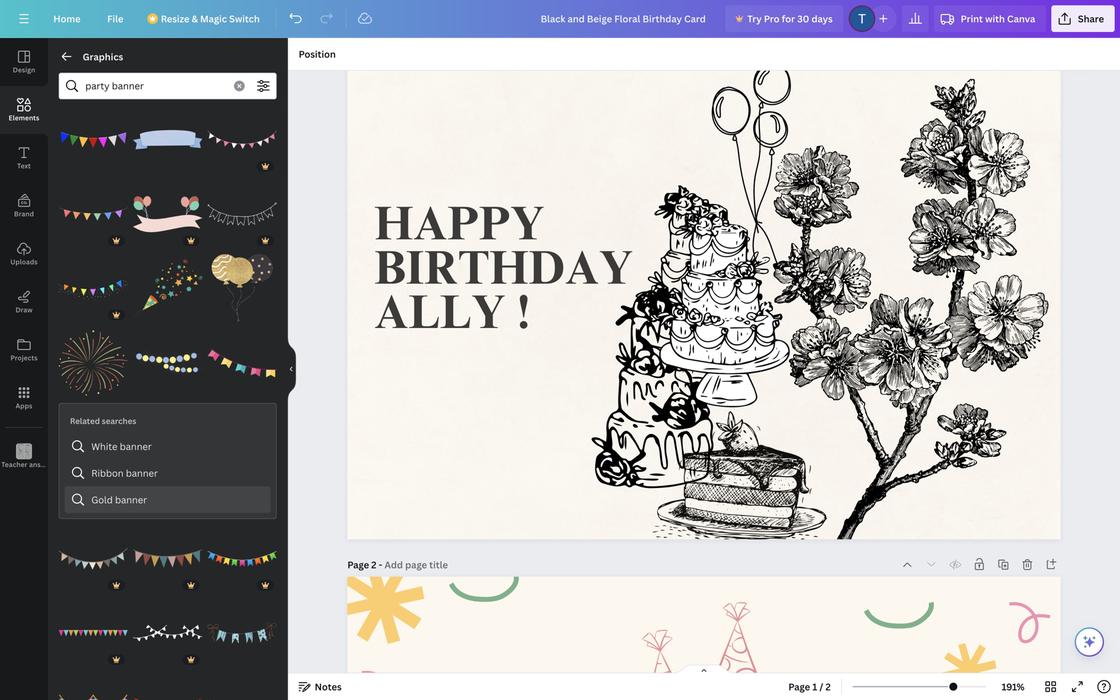 Task type: vqa. For each thing, say whether or not it's contained in the screenshot.
Banner within Button
yes



Task type: locate. For each thing, give the bounding box(es) containing it.
notes
[[315, 680, 342, 693]]

white banner
[[91, 440, 152, 453]]

1 horizontal spatial page
[[788, 680, 810, 693]]

banner down the ribbon banner
[[115, 493, 147, 506]]

1 horizontal spatial party pennants image
[[133, 31, 202, 100]]

print with canva
[[961, 12, 1035, 25]]

banner inside the 'gold banner' 'button'
[[115, 493, 147, 506]]

birthday
[[374, 250, 633, 297]]

brand
[[14, 209, 34, 218]]

notes button
[[293, 676, 347, 697]]

party pennants image
[[133, 31, 202, 100], [59, 105, 128, 174]]

page
[[347, 558, 369, 571], [788, 680, 810, 693]]

party thing bunting image
[[208, 31, 277, 100]]

banner down white banner
[[126, 467, 158, 479]]

party flags banner illustration image
[[133, 524, 202, 593]]

2 vertical spatial banner
[[115, 493, 147, 506]]

side panel tab list
[[0, 38, 69, 481]]

page 2 -
[[347, 558, 385, 571]]

page 1 / 2 button
[[783, 676, 836, 697]]

banner for white banner
[[120, 440, 152, 453]]

page inside button
[[788, 680, 810, 693]]

0 vertical spatial 2
[[371, 558, 376, 571]]

gold banner
[[91, 493, 147, 506]]

0 vertical spatial party pennants image
[[133, 31, 202, 100]]

group
[[59, 97, 128, 174], [133, 97, 202, 174], [208, 97, 277, 174], [208, 172, 277, 249], [59, 180, 128, 249], [133, 180, 202, 249], [59, 246, 128, 323], [133, 246, 202, 323], [208, 246, 277, 323], [59, 320, 128, 398], [133, 328, 202, 398], [208, 328, 277, 398], [59, 516, 128, 593], [133, 516, 202, 593], [208, 516, 277, 593], [59, 591, 128, 668], [133, 591, 202, 668], [208, 591, 277, 668], [59, 665, 128, 700], [133, 665, 202, 700], [208, 673, 277, 700]]

hide image
[[287, 337, 296, 401]]

draw
[[15, 305, 33, 314]]

1 vertical spatial page
[[788, 680, 810, 693]]

ally !
[[374, 294, 530, 341]]

brand button
[[0, 182, 48, 230]]

0 vertical spatial page
[[347, 558, 369, 571]]

uploads button
[[0, 230, 48, 278]]

pink party banner element image
[[208, 105, 277, 174]]

white banner button
[[65, 433, 271, 460]]

1 horizontal spatial 2
[[826, 680, 831, 693]]

banner inside white banner button
[[120, 440, 152, 453]]

0 vertical spatial banner
[[120, 440, 152, 453]]

party banner decoration image
[[59, 599, 128, 668]]

related searches
[[70, 415, 136, 426]]

2 right /
[[826, 680, 831, 693]]

Page title text field
[[385, 558, 449, 571]]

watercolor baby shower items banner image
[[208, 599, 277, 668]]

0 horizontal spatial 2
[[371, 558, 376, 571]]

resize
[[161, 12, 189, 25]]

0 horizontal spatial page
[[347, 558, 369, 571]]

print with canva button
[[934, 5, 1046, 32]]

position button
[[293, 43, 341, 65]]

2 inside button
[[826, 680, 831, 693]]

page for page 1 / 2
[[788, 680, 810, 693]]

projects button
[[0, 326, 48, 374]]

page left the "-"
[[347, 558, 369, 571]]

1 vertical spatial banner
[[126, 467, 158, 479]]

switch
[[229, 12, 260, 25]]

projects
[[10, 353, 38, 362]]

party celebrate illustration image
[[208, 328, 277, 398]]

for
[[782, 12, 795, 25]]

Search graphics search field
[[85, 73, 226, 99]]

0 horizontal spatial party pennants image
[[59, 105, 128, 174]]

share button
[[1051, 5, 1115, 32]]

position
[[299, 48, 336, 60]]

1 vertical spatial 2
[[826, 680, 831, 693]]

banner
[[120, 440, 152, 453], [126, 467, 158, 479], [115, 493, 147, 506]]

canva
[[1007, 12, 1035, 25]]

ribbon banner button
[[65, 460, 271, 486]]

gold
[[91, 493, 113, 506]]

page for page 2 -
[[347, 558, 369, 571]]

text
[[17, 161, 31, 170]]

trendy bright palette party decor bunting illustration image
[[208, 673, 277, 700]]

related
[[70, 415, 100, 426]]

white
[[91, 440, 117, 453]]

ribbon
[[91, 467, 124, 479]]

page left 1
[[788, 680, 810, 693]]

home link
[[43, 5, 91, 32]]

party banner celebration image
[[133, 180, 202, 249]]

happy
[[374, 205, 544, 253]]

magic
[[200, 12, 227, 25]]

show pages image
[[672, 664, 736, 675]]

try
[[747, 12, 762, 25]]

related searches list
[[65, 433, 271, 513]]

2 left the "-"
[[371, 558, 376, 571]]

banner inside ribbon banner button
[[126, 467, 158, 479]]

days
[[811, 12, 833, 25]]

1 vertical spatial party pennants image
[[59, 105, 128, 174]]

design button
[[0, 38, 48, 86]]

191% button
[[991, 676, 1035, 697]]

colorful banner image
[[59, 31, 128, 100]]

elements button
[[0, 86, 48, 134]]

2
[[371, 558, 376, 571], [826, 680, 831, 693]]

/
[[819, 680, 823, 693]]

banner up the ribbon banner
[[120, 440, 152, 453]]



Task type: describe. For each thing, give the bounding box(es) containing it.
ally
[[374, 294, 505, 341]]

30
[[797, 12, 809, 25]]

stylized watercolor banner image
[[133, 105, 202, 174]]

graphics
[[83, 50, 123, 63]]

banner for ribbon banner
[[126, 467, 158, 479]]

page 1 / 2
[[788, 680, 831, 693]]

stripe colorful triangle flag banner image
[[59, 180, 128, 249]]

circle lights banner decoration clean flat textured glam nye party props new year image
[[133, 328, 202, 398]]

file button
[[97, 5, 134, 32]]

party banner illustration image
[[59, 524, 128, 593]]

-
[[379, 558, 382, 571]]

main menu bar
[[0, 0, 1120, 38]]

!
[[517, 294, 530, 341]]

home
[[53, 12, 81, 25]]

apps button
[[0, 374, 48, 422]]

resize & magic switch
[[161, 12, 260, 25]]

file
[[107, 12, 123, 25]]

decoration flag image
[[59, 673, 128, 700]]

party popper icon image
[[133, 254, 202, 323]]

pro
[[764, 12, 779, 25]]

text button
[[0, 134, 48, 182]]

191%
[[1002, 680, 1025, 693]]

teacher answer keys
[[1, 460, 69, 469]]

Design title text field
[[530, 5, 720, 32]]

canva assistant image
[[1081, 634, 1097, 650]]

banner with confetti image
[[59, 254, 128, 323]]

try pro for 30 days button
[[725, 5, 843, 32]]

with
[[985, 12, 1005, 25]]

share
[[1078, 12, 1104, 25]]

banner for gold banner
[[115, 493, 147, 506]]

apps
[[16, 401, 32, 410]]

party thing firework image
[[59, 328, 128, 398]]

red banner image
[[133, 673, 202, 700]]

ribbon banner
[[91, 467, 158, 479]]

gold banner button
[[65, 486, 271, 513]]

uploads
[[10, 257, 38, 266]]

design
[[13, 65, 35, 74]]

1
[[812, 680, 817, 693]]

;
[[23, 461, 25, 469]]

print
[[961, 12, 983, 25]]

answer
[[29, 460, 53, 469]]

try pro for 30 days
[[747, 12, 833, 25]]

&
[[192, 12, 198, 25]]

elements
[[9, 113, 39, 122]]

draw button
[[0, 278, 48, 326]]

resize & magic switch button
[[139, 5, 270, 32]]

keys
[[54, 460, 69, 469]]

searches
[[102, 415, 136, 426]]

colorful flags banner image
[[208, 524, 277, 593]]

teacher
[[1, 460, 27, 469]]



